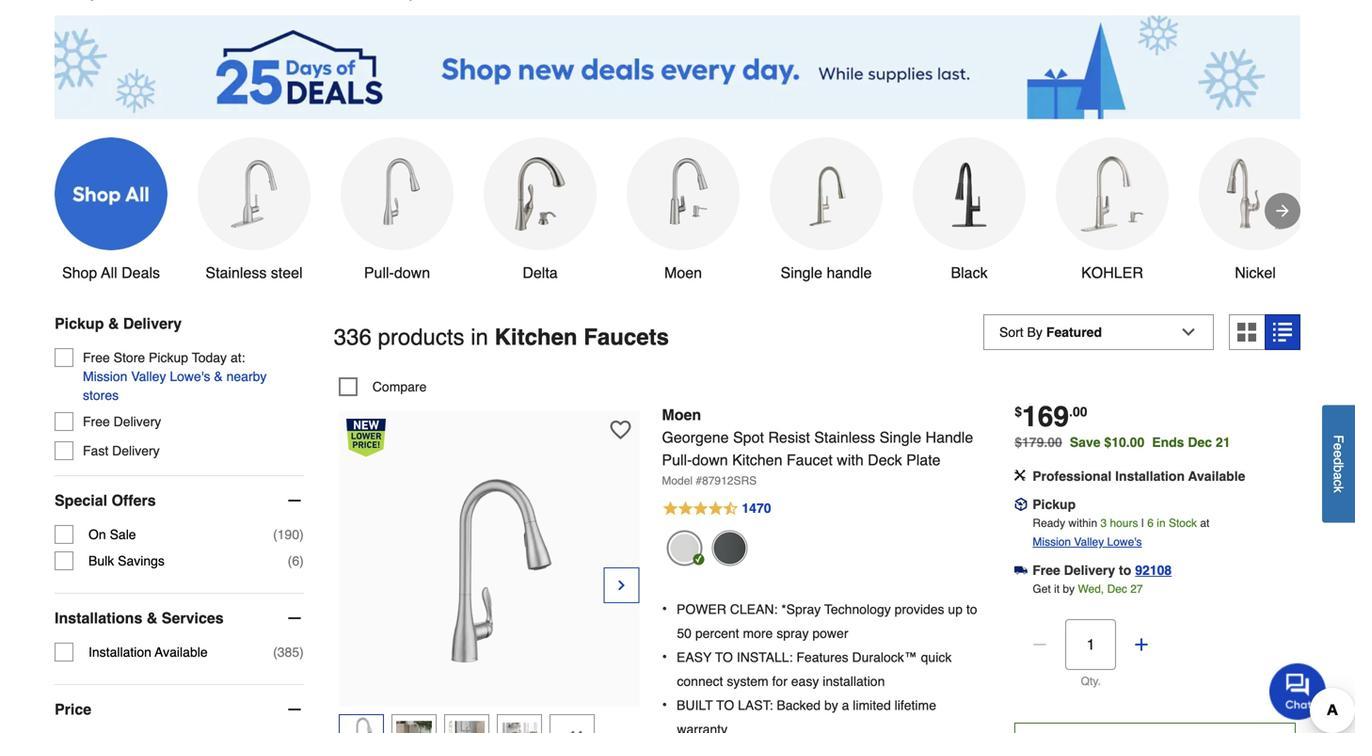 Task type: vqa. For each thing, say whether or not it's contained in the screenshot.
first the SHOP from right
no



Task type: describe. For each thing, give the bounding box(es) containing it.
it
[[1055, 583, 1060, 596]]

at:
[[231, 350, 245, 365]]

50
[[677, 626, 692, 641]]

25 days of deals. shop new deals every day. while supplies last. image
[[55, 16, 1301, 119]]

lowe's inside mission valley lowe's & nearby stores
[[170, 369, 210, 384]]

kohler button
[[1056, 138, 1169, 284]]

truck filled image
[[1015, 564, 1028, 577]]

1 vertical spatial minus image
[[1031, 635, 1050, 654]]

with
[[837, 451, 864, 469]]

installation available
[[89, 645, 208, 660]]

down inside moen georgene spot resist stainless single handle pull-down kitchen faucet with deck plate model # 87912srs
[[692, 451, 728, 469]]

savings save $10.00 element
[[1070, 435, 1239, 450]]

0 vertical spatial to
[[715, 650, 733, 665]]

moen for moen
[[665, 264, 702, 282]]

*spray
[[782, 602, 821, 617]]

delivery up the free store pickup today at:
[[123, 315, 182, 332]]

shop all deals image
[[55, 138, 168, 251]]

single handle
[[781, 264, 872, 282]]

nickel
[[1236, 264, 1277, 282]]

price button
[[55, 686, 304, 733]]

& for delivery
[[108, 315, 119, 332]]

1470
[[742, 501, 772, 516]]

mission inside mission valley lowe's & nearby stores
[[83, 369, 128, 384]]

1 thumbnail image from the left
[[343, 717, 379, 733]]

1 horizontal spatial to
[[1120, 563, 1132, 578]]

clean:
[[730, 602, 778, 617]]

professional
[[1033, 469, 1112, 484]]

385
[[278, 645, 300, 660]]

1 vertical spatial pickup
[[149, 350, 188, 365]]

$179.00
[[1015, 435, 1063, 450]]

install:
[[737, 650, 793, 665]]

compare
[[373, 379, 427, 394]]

moen button
[[627, 138, 740, 284]]

stores
[[83, 388, 119, 403]]

system
[[727, 674, 769, 689]]

0 vertical spatial by
[[1063, 583, 1075, 596]]

installations & services
[[55, 610, 224, 627]]

black button
[[913, 138, 1026, 284]]

moen georgene spot resist stainless single handle pull-down kitchen faucet with deck plate model # 87912srs
[[662, 406, 974, 488]]

free delivery to 92108
[[1033, 563, 1172, 578]]

products
[[378, 324, 465, 350]]

25 days of deals fixture color family stainless steel image
[[217, 156, 292, 232]]

$
[[1015, 404, 1023, 419]]

warranty
[[677, 722, 728, 733]]

on sale
[[89, 527, 136, 542]]

( for 385
[[273, 645, 278, 660]]

last:
[[738, 698, 773, 713]]

pull-down button
[[341, 138, 454, 284]]

& for services
[[147, 610, 158, 627]]

Stepper number input field with increment and decrement buttons number field
[[1066, 619, 1117, 670]]

special offers
[[55, 492, 156, 509]]

25 days of deals brand kohler image
[[1075, 156, 1151, 232]]

336
[[334, 324, 372, 350]]

92108 button
[[1136, 561, 1172, 580]]

installations & services button
[[55, 594, 304, 643]]

0 horizontal spatial in
[[471, 324, 489, 350]]

store
[[114, 350, 145, 365]]

shop all deals button
[[55, 138, 168, 284]]

0 vertical spatial kitchen
[[495, 324, 578, 350]]

2 thumbnail image from the left
[[396, 717, 432, 733]]

( for 190
[[273, 527, 278, 542]]

dec for wed,
[[1108, 583, 1128, 596]]

3
[[1101, 517, 1107, 530]]

deck
[[868, 451, 903, 469]]

dec for ends
[[1189, 435, 1213, 450]]

) for ( 6 )
[[300, 554, 304, 569]]

duralock™
[[853, 650, 918, 665]]

power
[[813, 626, 849, 641]]

f
[[1332, 435, 1347, 443]]

c
[[1332, 480, 1347, 487]]

) for ( 190 )
[[300, 527, 304, 542]]

kitchen inside moen georgene spot resist stainless single handle pull-down kitchen faucet with deck plate model # 87912srs
[[733, 451, 783, 469]]

features
[[797, 650, 849, 665]]

more
[[743, 626, 773, 641]]

87912srs
[[703, 474, 757, 488]]

mission valley lowe's & nearby stores
[[83, 369, 267, 403]]

list view image
[[1274, 323, 1293, 342]]

on
[[89, 527, 106, 542]]

new lower price image
[[346, 419, 386, 457]]

gallery item 0 image
[[386, 473, 593, 681]]

wed,
[[1079, 583, 1105, 596]]

faucet
[[787, 451, 833, 469]]

handle
[[827, 264, 872, 282]]

3 thumbnail image from the left
[[449, 717, 485, 733]]

single inside moen georgene spot resist stainless single handle pull-down kitchen faucet with deck plate model # 87912srs
[[880, 429, 922, 446]]

( 385 )
[[273, 645, 304, 660]]

pull- inside moen georgene spot resist stainless single handle pull-down kitchen faucet with deck plate model # 87912srs
[[662, 451, 692, 469]]

quick
[[921, 650, 952, 665]]

provides
[[895, 602, 945, 617]]

25 days of deals fixture color family nickel image
[[1218, 156, 1294, 232]]

( 190 )
[[273, 527, 304, 542]]

delivery for free delivery
[[114, 414, 161, 429]]

21
[[1216, 435, 1231, 450]]

matte black image
[[712, 531, 748, 566]]

ends dec 21 element
[[1153, 435, 1239, 450]]

single handle button
[[770, 138, 883, 284]]

pickup image
[[1015, 498, 1028, 511]]

shop all deals
[[62, 264, 160, 282]]

all
[[101, 264, 117, 282]]

4.5 stars image
[[662, 498, 773, 521]]

special
[[55, 492, 107, 509]]

free delivery
[[83, 414, 161, 429]]

today
[[192, 350, 227, 365]]

moen for moen georgene spot resist stainless single handle pull-down kitchen faucet with deck plate model # 87912srs
[[662, 406, 702, 424]]

georgene
[[662, 429, 729, 446]]

$10.00
[[1105, 435, 1145, 450]]

1 horizontal spatial installation
[[1116, 469, 1185, 484]]

limited
[[853, 698, 891, 713]]

stainless inside button
[[206, 264, 267, 282]]

spot resist stainless image
[[667, 531, 703, 566]]

get
[[1033, 583, 1052, 596]]

minus image for price
[[285, 701, 304, 719]]

valley inside mission valley lowe's & nearby stores
[[131, 369, 166, 384]]

stainless steel button
[[198, 138, 311, 284]]

chat invite button image
[[1270, 663, 1328, 720]]

steel
[[271, 264, 303, 282]]

handle
[[926, 429, 974, 446]]

easy
[[677, 650, 712, 665]]

plate
[[907, 451, 941, 469]]

25 days of deals fixture color family black image
[[932, 156, 1008, 232]]

pickup for pickup
[[1033, 497, 1076, 512]]

valley inside ready within 3 hours | 6 in stock at mission valley lowe's
[[1075, 536, 1105, 549]]

savings
[[118, 554, 165, 569]]

25 days of deals brand moen image
[[646, 156, 721, 232]]

169
[[1023, 401, 1070, 433]]

pickup & delivery
[[55, 315, 182, 332]]

minus image
[[285, 492, 304, 510]]

special offers button
[[55, 476, 304, 525]]

a inside button
[[1332, 473, 1347, 480]]

model
[[662, 474, 693, 488]]



Task type: locate. For each thing, give the bounding box(es) containing it.
1 vertical spatial down
[[692, 451, 728, 469]]

spray
[[777, 626, 809, 641]]

e
[[1332, 443, 1347, 451], [1332, 451, 1347, 458]]

faucets
[[584, 324, 669, 350]]

2 vertical spatial (
[[273, 645, 278, 660]]

lowe's down today
[[170, 369, 210, 384]]

single up the deck
[[880, 429, 922, 446]]

1 vertical spatial kitchen
[[733, 451, 783, 469]]

sale
[[110, 527, 136, 542]]

0 horizontal spatial to
[[967, 602, 978, 617]]

4 thumbnail image from the left
[[502, 717, 537, 733]]

offers
[[112, 492, 156, 509]]

fast delivery
[[83, 444, 160, 459]]

chevron right image
[[614, 576, 629, 595]]

by inside the • power clean: *spray technology provides up to 50 percent more spray power • easy to install: features duralock™ quick connect system for easy installation • built to last: backed by a limited lifetime warranty
[[825, 698, 839, 713]]

shop
[[62, 264, 97, 282]]

1 horizontal spatial &
[[147, 610, 158, 627]]

1 vertical spatial stainless
[[815, 429, 876, 446]]

pickup up ready
[[1033, 497, 1076, 512]]

percent
[[696, 626, 740, 641]]

delivery down 'free delivery'
[[112, 444, 160, 459]]

0 horizontal spatial kitchen
[[495, 324, 578, 350]]

installations
[[55, 610, 143, 627]]

2 horizontal spatial pickup
[[1033, 497, 1076, 512]]

by right the 'backed'
[[825, 698, 839, 713]]

0 horizontal spatial 6
[[292, 554, 300, 569]]

1 horizontal spatial valley
[[1075, 536, 1105, 549]]

stainless inside moen georgene spot resist stainless single handle pull-down kitchen faucet with deck plate model # 87912srs
[[815, 429, 876, 446]]

1 horizontal spatial kitchen
[[733, 451, 783, 469]]

1 vertical spatial by
[[825, 698, 839, 713]]

thumbnail image
[[343, 717, 379, 733], [396, 717, 432, 733], [449, 717, 485, 733], [502, 717, 537, 733]]

2 • from the top
[[662, 648, 668, 666]]

2 vertical spatial minus image
[[285, 701, 304, 719]]

easy
[[792, 674, 820, 689]]

1 horizontal spatial stainless
[[815, 429, 876, 446]]

single left handle
[[781, 264, 823, 282]]

) for ( 385 )
[[300, 645, 304, 660]]

& up the installation available
[[147, 610, 158, 627]]

backed
[[777, 698, 821, 713]]

installation down savings save $10.00 element
[[1116, 469, 1185, 484]]

0 vertical spatial dec
[[1189, 435, 1213, 450]]

for
[[773, 674, 788, 689]]

0 vertical spatial free
[[83, 350, 110, 365]]

$ 169 .00
[[1015, 401, 1088, 433]]

a up k
[[1332, 473, 1347, 480]]

pickup down shop
[[55, 315, 104, 332]]

to inside the • power clean: *spray technology provides up to 50 percent more spray power • easy to install: features duralock™ quick connect system for easy installation • built to last: backed by a limited lifetime warranty
[[967, 602, 978, 617]]

1 vertical spatial (
[[288, 554, 292, 569]]

available down 21
[[1189, 469, 1246, 484]]

336 products in kitchen faucets
[[334, 324, 669, 350]]

in right 'products'
[[471, 324, 489, 350]]

1000957192 element
[[339, 377, 427, 396]]

valley
[[131, 369, 166, 384], [1075, 536, 1105, 549]]

25 days of deals faucet type pull-down image
[[360, 156, 435, 232]]

1 vertical spatial to
[[967, 602, 978, 617]]

#
[[696, 474, 703, 488]]

delivery up fast delivery
[[114, 414, 161, 429]]

1 • from the top
[[662, 600, 668, 618]]

e up b
[[1332, 451, 1347, 458]]

$179.00 save $10.00 ends dec 21
[[1015, 435, 1231, 450]]

minus image inside price button
[[285, 701, 304, 719]]

0 horizontal spatial installation
[[89, 645, 152, 660]]

25 days of deals brand delta image
[[503, 156, 578, 232]]

1 vertical spatial a
[[842, 698, 850, 713]]

0 vertical spatial to
[[1120, 563, 1132, 578]]

2 horizontal spatial &
[[214, 369, 223, 384]]

25 days of deals number of faucet handles single handle image
[[789, 156, 864, 232]]

to up the 27
[[1120, 563, 1132, 578]]

0 horizontal spatial a
[[842, 698, 850, 713]]

1 horizontal spatial single
[[880, 429, 922, 446]]

down
[[394, 264, 430, 282], [692, 451, 728, 469]]

plus image
[[1133, 635, 1152, 654]]

pull-down
[[364, 264, 430, 282]]

|
[[1142, 517, 1145, 530]]

6
[[1148, 517, 1154, 530], [292, 554, 300, 569]]

( for 6
[[288, 554, 292, 569]]

ready within 3 hours | 6 in stock at mission valley lowe's
[[1033, 517, 1210, 549]]

1 vertical spatial pull-
[[662, 451, 692, 469]]

0 vertical spatial installation
[[1116, 469, 1185, 484]]

2 vertical spatial )
[[300, 645, 304, 660]]

1 vertical spatial to
[[717, 698, 735, 713]]

delivery up the wed,
[[1065, 563, 1116, 578]]

minus image inside installations & services button
[[285, 609, 304, 628]]

1 vertical spatial dec
[[1108, 583, 1128, 596]]

1 vertical spatial moen
[[662, 406, 702, 424]]

connect
[[677, 674, 724, 689]]

0 vertical spatial &
[[108, 315, 119, 332]]

2 e from the top
[[1332, 451, 1347, 458]]

1 horizontal spatial dec
[[1189, 435, 1213, 450]]

0 horizontal spatial &
[[108, 315, 119, 332]]

kitchen
[[495, 324, 578, 350], [733, 451, 783, 469]]

in
[[471, 324, 489, 350], [1157, 517, 1166, 530]]

0 horizontal spatial dec
[[1108, 583, 1128, 596]]

stainless up the with
[[815, 429, 876, 446]]

1 vertical spatial )
[[300, 554, 304, 569]]

& inside button
[[147, 610, 158, 627]]

1 horizontal spatial a
[[1332, 473, 1347, 480]]

lifetime
[[895, 698, 937, 713]]

moen
[[665, 264, 702, 282], [662, 406, 702, 424]]

6 right |
[[1148, 517, 1154, 530]]

3 • from the top
[[662, 696, 668, 714]]

spot
[[733, 429, 764, 446]]

1 vertical spatial 6
[[292, 554, 300, 569]]

0 vertical spatial valley
[[131, 369, 166, 384]]

delivery for fast delivery
[[112, 444, 160, 459]]

technology
[[825, 602, 891, 617]]

minus image left stepper number input field with increment and decrement buttons number field
[[1031, 635, 1050, 654]]

by
[[1063, 583, 1075, 596], [825, 698, 839, 713]]

2 vertical spatial free
[[1033, 563, 1061, 578]]

•
[[662, 600, 668, 618], [662, 648, 668, 666], [662, 696, 668, 714]]

moen down 25 days of deals brand moen image
[[665, 264, 702, 282]]

built
[[677, 698, 713, 713]]

free for free delivery
[[83, 414, 110, 429]]

to right the up
[[967, 602, 978, 617]]

to
[[1120, 563, 1132, 578], [967, 602, 978, 617]]

pickup up mission valley lowe's & nearby stores
[[149, 350, 188, 365]]

1 vertical spatial valley
[[1075, 536, 1105, 549]]

• left easy
[[662, 648, 668, 666]]

• left power
[[662, 600, 668, 618]]

mission up the stores
[[83, 369, 128, 384]]

free for free store pickup today at:
[[83, 350, 110, 365]]

0 vertical spatial mission
[[83, 369, 128, 384]]

0 vertical spatial pickup
[[55, 315, 104, 332]]

1 vertical spatial •
[[662, 648, 668, 666]]

moen up georgene
[[662, 406, 702, 424]]

1 horizontal spatial by
[[1063, 583, 1075, 596]]

1 horizontal spatial down
[[692, 451, 728, 469]]

installation
[[823, 674, 885, 689]]

dec left the 27
[[1108, 583, 1128, 596]]

0 horizontal spatial single
[[781, 264, 823, 282]]

6 down 190
[[292, 554, 300, 569]]

2 vertical spatial &
[[147, 610, 158, 627]]

down inside button
[[394, 264, 430, 282]]

0 horizontal spatial pickup
[[55, 315, 104, 332]]

1 vertical spatial single
[[880, 429, 922, 446]]

minus image
[[285, 609, 304, 628], [1031, 635, 1050, 654], [285, 701, 304, 719]]

1 vertical spatial in
[[1157, 517, 1166, 530]]

1 horizontal spatial lowe's
[[1108, 536, 1143, 549]]

f e e d b a c k
[[1332, 435, 1347, 493]]

1 horizontal spatial 6
[[1148, 517, 1154, 530]]

0 horizontal spatial stainless
[[206, 264, 267, 282]]

in inside ready within 3 hours | 6 in stock at mission valley lowe's
[[1157, 517, 1166, 530]]

0 vertical spatial (
[[273, 527, 278, 542]]

black
[[951, 264, 988, 282]]

e up d
[[1332, 443, 1347, 451]]

0 vertical spatial a
[[1332, 473, 1347, 480]]

1 vertical spatial lowe's
[[1108, 536, 1143, 549]]

mission
[[83, 369, 128, 384], [1033, 536, 1072, 549]]

single inside button
[[781, 264, 823, 282]]

to
[[715, 650, 733, 665], [717, 698, 735, 713]]

bulk savings
[[89, 554, 165, 569]]

a
[[1332, 473, 1347, 480], [842, 698, 850, 713]]

delivery for free delivery to 92108
[[1065, 563, 1116, 578]]

at
[[1201, 517, 1210, 530]]

moen inside moen button
[[665, 264, 702, 282]]

0 vertical spatial single
[[781, 264, 823, 282]]

minus image up the 385
[[285, 609, 304, 628]]

power
[[677, 602, 727, 617]]

0 vertical spatial 6
[[1148, 517, 1154, 530]]

dec left 21
[[1189, 435, 1213, 450]]

0 horizontal spatial available
[[155, 645, 208, 660]]

&
[[108, 315, 119, 332], [214, 369, 223, 384], [147, 610, 158, 627]]

to down percent
[[715, 650, 733, 665]]

professional installation available
[[1033, 469, 1246, 484]]

save
[[1070, 435, 1101, 450]]

0 horizontal spatial pull-
[[364, 264, 394, 282]]

to left last:
[[717, 698, 735, 713]]

1 vertical spatial available
[[155, 645, 208, 660]]

available down installations & services button
[[155, 645, 208, 660]]

0 vertical spatial in
[[471, 324, 489, 350]]

stainless left steel
[[206, 264, 267, 282]]

1 ) from the top
[[300, 527, 304, 542]]

0 vertical spatial lowe's
[[170, 369, 210, 384]]

1 horizontal spatial available
[[1189, 469, 1246, 484]]

1470 button
[[662, 498, 993, 521]]

6 inside ready within 3 hours | 6 in stock at mission valley lowe's
[[1148, 517, 1154, 530]]

3 ) from the top
[[300, 645, 304, 660]]

190
[[278, 527, 300, 542]]

minus image for installations & services
[[285, 609, 304, 628]]

1 horizontal spatial pickup
[[149, 350, 188, 365]]

mission valley lowe's button
[[1033, 533, 1143, 552]]

valley down the free store pickup today at:
[[131, 369, 166, 384]]

free up get
[[1033, 563, 1061, 578]]

) down ( 6 )
[[300, 645, 304, 660]]

a inside the • power clean: *spray technology provides up to 50 percent more spray power • easy to install: features duralock™ quick connect system for easy installation • built to last: backed by a limited lifetime warranty
[[842, 698, 850, 713]]

in right |
[[1157, 517, 1166, 530]]

fast
[[83, 444, 109, 459]]

0 horizontal spatial lowe's
[[170, 369, 210, 384]]

1 vertical spatial &
[[214, 369, 223, 384]]

stainless
[[206, 264, 267, 282], [815, 429, 876, 446]]

assembly image
[[1015, 470, 1027, 481]]

• power clean: *spray technology provides up to 50 percent more spray power • easy to install: features duralock™ quick connect system for easy installation • built to last: backed by a limited lifetime warranty
[[662, 600, 978, 733]]

down up #
[[692, 451, 728, 469]]

single
[[781, 264, 823, 282], [880, 429, 922, 446]]

0 vertical spatial pull-
[[364, 264, 394, 282]]

)
[[300, 527, 304, 542], [300, 554, 304, 569], [300, 645, 304, 660]]

0 vertical spatial )
[[300, 527, 304, 542]]

pull- up model
[[662, 451, 692, 469]]

1 horizontal spatial pull-
[[662, 451, 692, 469]]

0 vertical spatial •
[[662, 600, 668, 618]]

lowe's
[[170, 369, 210, 384], [1108, 536, 1143, 549]]

0 vertical spatial minus image
[[285, 609, 304, 628]]

actual price $169.00 element
[[1015, 401, 1088, 433]]

( 6 )
[[288, 554, 304, 569]]

lowe's inside ready within 3 hours | 6 in stock at mission valley lowe's
[[1108, 536, 1143, 549]]

0 vertical spatial available
[[1189, 469, 1246, 484]]

mission inside ready within 3 hours | 6 in stock at mission valley lowe's
[[1033, 536, 1072, 549]]

pull- inside button
[[364, 264, 394, 282]]

kitchen down spot at the right of page
[[733, 451, 783, 469]]

) up ( 6 )
[[300, 527, 304, 542]]

2 vertical spatial pickup
[[1033, 497, 1076, 512]]

a down the installation
[[842, 698, 850, 713]]

mission valley lowe's & nearby stores button
[[83, 367, 304, 405]]

valley down within
[[1075, 536, 1105, 549]]

1 vertical spatial free
[[83, 414, 110, 429]]

nickel button
[[1200, 138, 1313, 284]]

free down the stores
[[83, 414, 110, 429]]

mission down ready
[[1033, 536, 1072, 549]]

& inside mission valley lowe's & nearby stores
[[214, 369, 223, 384]]

0 horizontal spatial down
[[394, 264, 430, 282]]

• left built
[[662, 696, 668, 714]]

heart outline image
[[611, 420, 631, 441]]

0 vertical spatial moen
[[665, 264, 702, 282]]

& up store
[[108, 315, 119, 332]]

pickup for pickup & delivery
[[55, 315, 104, 332]]

lowe's down hours
[[1108, 536, 1143, 549]]

) down 190
[[300, 554, 304, 569]]

k
[[1332, 487, 1347, 493]]

1 e from the top
[[1332, 443, 1347, 451]]

price
[[55, 701, 91, 718]]

0 horizontal spatial valley
[[131, 369, 166, 384]]

0 vertical spatial down
[[394, 264, 430, 282]]

2 vertical spatial •
[[662, 696, 668, 714]]

bulk
[[89, 554, 114, 569]]

& down today
[[214, 369, 223, 384]]

moen inside moen georgene spot resist stainless single handle pull-down kitchen faucet with deck plate model # 87912srs
[[662, 406, 702, 424]]

kitchen down delta
[[495, 324, 578, 350]]

free left store
[[83, 350, 110, 365]]

arrow right image
[[1274, 202, 1293, 220]]

down up 'products'
[[394, 264, 430, 282]]

1 horizontal spatial in
[[1157, 517, 1166, 530]]

installation down "installations & services"
[[89, 645, 152, 660]]

1 vertical spatial mission
[[1033, 536, 1072, 549]]

free store pickup today at:
[[83, 350, 245, 365]]

0 vertical spatial stainless
[[206, 264, 267, 282]]

2 ) from the top
[[300, 554, 304, 569]]

0 horizontal spatial by
[[825, 698, 839, 713]]

stock
[[1169, 517, 1198, 530]]

stainless steel
[[206, 264, 303, 282]]

grid view image
[[1238, 323, 1257, 342]]

kohler
[[1082, 264, 1144, 282]]

services
[[162, 610, 224, 627]]

1 horizontal spatial mission
[[1033, 536, 1072, 549]]

minus image down the 385
[[285, 701, 304, 719]]

was price $179.00 element
[[1015, 430, 1070, 450]]

ready
[[1033, 517, 1066, 530]]

pull- up 336 at the left top of page
[[364, 264, 394, 282]]

0 horizontal spatial mission
[[83, 369, 128, 384]]

1 vertical spatial installation
[[89, 645, 152, 660]]

by right it
[[1063, 583, 1075, 596]]



